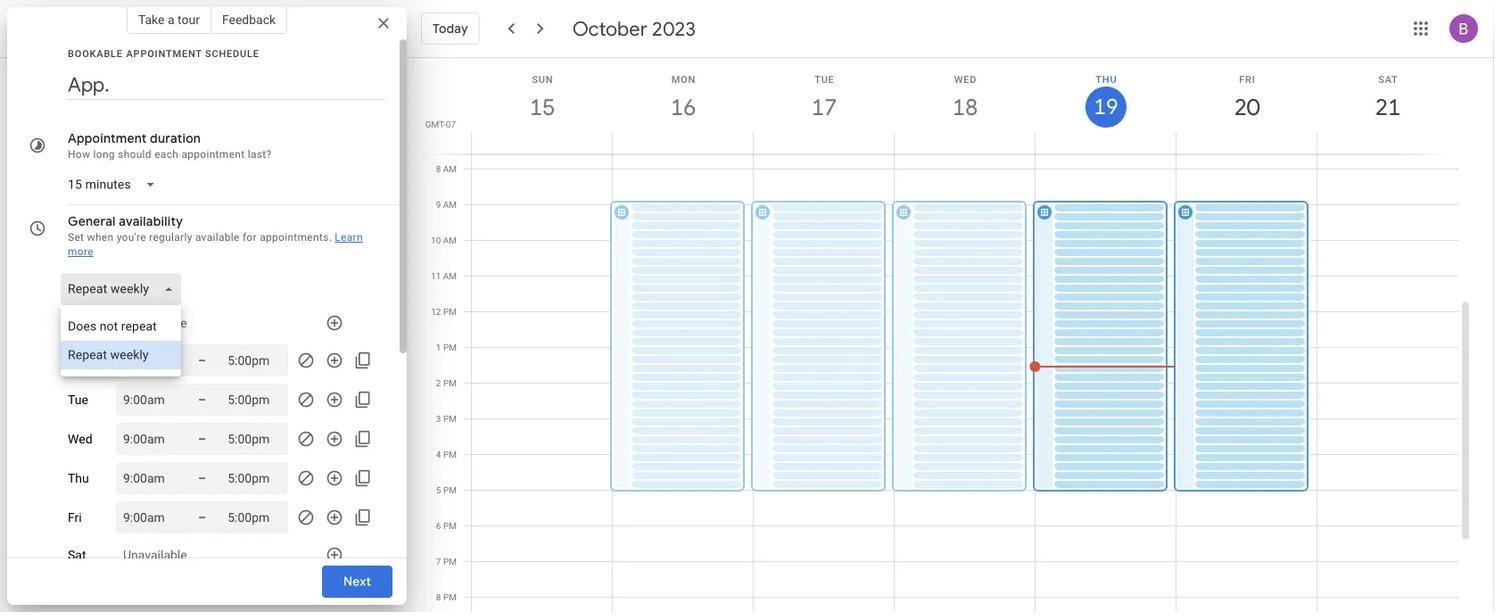 Task type: describe. For each thing, give the bounding box(es) containing it.
unavailable for sat
[[123, 548, 187, 562]]

3 pm
[[436, 414, 457, 424]]

pm for 3 pm
[[443, 414, 457, 424]]

20
[[1234, 92, 1259, 122]]

recurrence list box
[[61, 305, 181, 377]]

– for fri
[[198, 510, 206, 525]]

sat for sat 21
[[1379, 74, 1399, 85]]

12
[[431, 307, 441, 317]]

6 pm
[[436, 521, 457, 531]]

19 column header
[[1035, 58, 1177, 154]]

gmt-
[[425, 119, 446, 129]]

appointments.
[[260, 231, 332, 244]]

10
[[431, 235, 441, 246]]

appointment duration how long should each appointment last?
[[68, 130, 272, 161]]

for
[[243, 231, 257, 244]]

thursday, october 19, today element
[[1086, 87, 1127, 128]]

tue for tue
[[68, 392, 88, 407]]

19
[[1093, 93, 1118, 121]]

schedule
[[205, 48, 260, 59]]

gmt-07
[[425, 119, 456, 129]]

8 am
[[436, 164, 457, 174]]

End time on Wednesdays text field
[[228, 428, 281, 450]]

4 pm
[[436, 449, 457, 460]]

1 pm
[[436, 342, 457, 353]]

tuesday, october 17 element
[[804, 87, 845, 128]]

18 column header
[[894, 58, 1036, 154]]

17
[[811, 92, 836, 122]]

today
[[433, 21, 468, 37]]

pm for 4 pm
[[443, 449, 457, 460]]

monday, october 16 element
[[663, 87, 704, 128]]

am for 11 am
[[443, 271, 457, 282]]

fri for fri 20
[[1240, 74, 1256, 85]]

should
[[118, 148, 152, 161]]

learn more
[[68, 231, 363, 258]]

6
[[436, 521, 441, 531]]

next
[[343, 574, 371, 590]]

9 am
[[436, 199, 457, 210]]

10 am
[[431, 235, 457, 246]]

Add title text field
[[68, 71, 385, 98]]

fri for fri
[[68, 510, 82, 525]]

15
[[529, 92, 554, 122]]

take a tour
[[138, 12, 200, 27]]

wed for wed 18
[[954, 74, 977, 85]]

thu for thu
[[68, 471, 89, 486]]

thu 19
[[1093, 74, 1118, 121]]

– for wed
[[198, 431, 206, 446]]

mon for mon 16
[[672, 74, 696, 85]]

16 column header
[[612, 58, 754, 154]]

Start time on Wednesdays text field
[[123, 428, 177, 450]]

wed for wed
[[68, 432, 92, 446]]

am for 10 am
[[443, 235, 457, 246]]

End time on Fridays text field
[[228, 507, 281, 528]]

fri 20
[[1234, 74, 1259, 122]]

pm for 1 pm
[[443, 342, 457, 353]]

learn more link
[[68, 231, 363, 258]]

last?
[[248, 148, 272, 161]]

tue 17
[[811, 74, 836, 122]]

sunday, october 15 element
[[522, 87, 563, 128]]

pm for 5 pm
[[443, 485, 457, 496]]

you're
[[117, 231, 146, 244]]

mon 16
[[670, 74, 696, 122]]

3
[[436, 414, 441, 424]]

8 for 8 pm
[[436, 592, 441, 603]]

each
[[155, 148, 179, 161]]

bookable
[[68, 48, 123, 59]]

unavailable for sun
[[123, 316, 187, 330]]

general
[[68, 213, 116, 229]]

take a tour button
[[127, 5, 211, 34]]

17 column header
[[753, 58, 895, 154]]

End time on Thursdays text field
[[228, 468, 281, 489]]



Task type: locate. For each thing, give the bounding box(es) containing it.
7 pm from the top
[[443, 521, 457, 531]]

0 vertical spatial unavailable
[[123, 316, 187, 330]]

take
[[138, 12, 165, 27]]

–
[[198, 353, 206, 368], [198, 392, 206, 407], [198, 431, 206, 446], [198, 471, 206, 485], [198, 510, 206, 525]]

pm right 5 on the left of the page
[[443, 485, 457, 496]]

– right start time on tuesdays text box
[[198, 392, 206, 407]]

a
[[168, 12, 174, 27]]

wed inside the wed 18
[[954, 74, 977, 85]]

0 vertical spatial sun
[[532, 74, 554, 85]]

mon inside "mon 16"
[[672, 74, 696, 85]]

8 for 8 am
[[436, 164, 441, 174]]

mon
[[672, 74, 696, 85], [68, 353, 93, 368]]

1 horizontal spatial wed
[[954, 74, 977, 85]]

mon for mon
[[68, 353, 93, 368]]

4 – from the top
[[198, 471, 206, 485]]

2 option from the top
[[61, 341, 181, 369]]

– for mon
[[198, 353, 206, 368]]

0 vertical spatial sat
[[1379, 74, 1399, 85]]

learn
[[335, 231, 363, 244]]

wed
[[954, 74, 977, 85], [68, 432, 92, 446]]

0 horizontal spatial sun
[[68, 316, 89, 330]]

Start time on Thursdays text field
[[123, 468, 177, 489]]

15 column header
[[471, 58, 613, 154]]

0 vertical spatial fri
[[1240, 74, 1256, 85]]

wed 18
[[952, 74, 977, 122]]

1 horizontal spatial sun
[[532, 74, 554, 85]]

0 horizontal spatial thu
[[68, 471, 89, 486]]

sat inside 'sat 21'
[[1379, 74, 1399, 85]]

sun for sun 15
[[532, 74, 554, 85]]

thu for thu 19
[[1096, 74, 1118, 85]]

1 vertical spatial fri
[[68, 510, 82, 525]]

general availability
[[68, 213, 183, 229]]

bookable appointment schedule
[[68, 48, 260, 59]]

friday, october 20 element
[[1227, 87, 1268, 128]]

am for 8 am
[[443, 164, 457, 174]]

0 horizontal spatial fri
[[68, 510, 82, 525]]

21 column header
[[1317, 58, 1459, 154]]

5
[[436, 485, 441, 496]]

set when you're regularly available for appointments.
[[68, 231, 332, 244]]

Start time on Tuesdays text field
[[123, 389, 177, 410]]

1 8 from the top
[[436, 164, 441, 174]]

availability
[[119, 213, 183, 229]]

long
[[93, 148, 115, 161]]

0 horizontal spatial tue
[[68, 392, 88, 407]]

4 pm from the top
[[443, 414, 457, 424]]

thu inside thu 19
[[1096, 74, 1118, 85]]

today button
[[421, 7, 480, 50]]

– for tue
[[198, 392, 206, 407]]

set
[[68, 231, 84, 244]]

pm right 3
[[443, 414, 457, 424]]

9 pm from the top
[[443, 592, 457, 603]]

8 up 9
[[436, 164, 441, 174]]

saturday, october 21 element
[[1368, 87, 1409, 128]]

pm right 4
[[443, 449, 457, 460]]

1 horizontal spatial sat
[[1379, 74, 1399, 85]]

grid containing 15
[[414, 58, 1473, 612]]

pm right 6
[[443, 521, 457, 531]]

tour
[[178, 12, 200, 27]]

20 column header
[[1176, 58, 1318, 154]]

07
[[446, 119, 456, 129]]

3 pm from the top
[[443, 378, 457, 389]]

9
[[436, 199, 441, 210]]

appointment
[[182, 148, 245, 161]]

sun up sunday, october 15 element in the top of the page
[[532, 74, 554, 85]]

1 unavailable from the top
[[123, 316, 187, 330]]

11
[[431, 271, 441, 282]]

next button
[[322, 560, 393, 603]]

sat 21
[[1375, 74, 1400, 122]]

sun 15
[[529, 74, 554, 122]]

option
[[61, 312, 181, 341], [61, 341, 181, 369]]

0 vertical spatial tue
[[815, 74, 835, 85]]

tue up "tuesday, october 17" element
[[815, 74, 835, 85]]

11 am
[[431, 271, 457, 282]]

sat for sat
[[68, 548, 86, 562]]

unavailable down "start time on fridays" text field
[[123, 548, 187, 562]]

– for thu
[[198, 471, 206, 485]]

1 – from the top
[[198, 353, 206, 368]]

1
[[436, 342, 441, 353]]

when
[[87, 231, 114, 244]]

1 vertical spatial 8
[[436, 592, 441, 603]]

thu left start time on thursdays text box
[[68, 471, 89, 486]]

0 vertical spatial thu
[[1096, 74, 1118, 85]]

more
[[68, 245, 94, 258]]

1 horizontal spatial mon
[[672, 74, 696, 85]]

fri inside fri 20
[[1240, 74, 1256, 85]]

pm right 7
[[443, 556, 457, 567]]

pm for 2 pm
[[443, 378, 457, 389]]

fri up friday, october 20 element
[[1240, 74, 1256, 85]]

– left end time on mondays text box
[[198, 353, 206, 368]]

sun down more
[[68, 316, 89, 330]]

1 vertical spatial tue
[[68, 392, 88, 407]]

am for 9 am
[[443, 199, 457, 210]]

pm down 7 pm
[[443, 592, 457, 603]]

feedback
[[222, 12, 276, 27]]

tue for tue 17
[[815, 74, 835, 85]]

october 2023
[[573, 16, 696, 41]]

1 horizontal spatial fri
[[1240, 74, 1256, 85]]

End time on Tuesdays text field
[[228, 389, 281, 410]]

4
[[436, 449, 441, 460]]

0 horizontal spatial mon
[[68, 353, 93, 368]]

Start time on Fridays text field
[[123, 507, 177, 528]]

sun
[[532, 74, 554, 85], [68, 316, 89, 330]]

available
[[195, 231, 240, 244]]

1 horizontal spatial tue
[[815, 74, 835, 85]]

0 vertical spatial mon
[[672, 74, 696, 85]]

sun inside sun 15
[[532, 74, 554, 85]]

feedback button
[[211, 5, 287, 34]]

8 pm
[[436, 592, 457, 603]]

2 8 from the top
[[436, 592, 441, 603]]

5 – from the top
[[198, 510, 206, 525]]

3 – from the top
[[198, 431, 206, 446]]

2 – from the top
[[198, 392, 206, 407]]

1 am from the top
[[443, 164, 457, 174]]

1 option from the top
[[61, 312, 181, 341]]

3 am from the top
[[443, 235, 457, 246]]

None field
[[61, 169, 170, 201], [61, 273, 188, 305], [61, 169, 170, 201], [61, 273, 188, 305]]

sat
[[1379, 74, 1399, 85], [68, 548, 86, 562]]

18
[[952, 92, 977, 122]]

am right 9
[[443, 199, 457, 210]]

0 vertical spatial wed
[[954, 74, 977, 85]]

7
[[436, 556, 441, 567]]

grid
[[414, 58, 1473, 612]]

tue inside 'tue 17'
[[815, 74, 835, 85]]

8
[[436, 164, 441, 174], [436, 592, 441, 603]]

appointment
[[126, 48, 202, 59]]

appointment
[[68, 130, 147, 146]]

am
[[443, 164, 457, 174], [443, 199, 457, 210], [443, 235, 457, 246], [443, 271, 457, 282]]

2 unavailable from the top
[[123, 548, 187, 562]]

wednesday, october 18 element
[[945, 87, 986, 128]]

wed left start time on wednesdays text field
[[68, 432, 92, 446]]

1 vertical spatial unavailable
[[123, 548, 187, 562]]

1 vertical spatial wed
[[68, 432, 92, 446]]

pm right the 12
[[443, 307, 457, 317]]

tue left start time on tuesdays text box
[[68, 392, 88, 407]]

2 pm from the top
[[443, 342, 457, 353]]

1 vertical spatial sun
[[68, 316, 89, 330]]

2 pm
[[436, 378, 457, 389]]

2
[[436, 378, 441, 389]]

21
[[1375, 92, 1400, 122]]

1 vertical spatial mon
[[68, 353, 93, 368]]

sun for sun
[[68, 316, 89, 330]]

october
[[573, 16, 648, 41]]

0 horizontal spatial sat
[[68, 548, 86, 562]]

pm right "2"
[[443, 378, 457, 389]]

– right start time on thursdays text box
[[198, 471, 206, 485]]

1 pm from the top
[[443, 307, 457, 317]]

7 pm
[[436, 556, 457, 567]]

pm for 6 pm
[[443, 521, 457, 531]]

16
[[670, 92, 695, 122]]

am right 11
[[443, 271, 457, 282]]

8 pm from the top
[[443, 556, 457, 567]]

2 am from the top
[[443, 199, 457, 210]]

0 vertical spatial 8
[[436, 164, 441, 174]]

thu up 19
[[1096, 74, 1118, 85]]

unavailable
[[123, 316, 187, 330], [123, 548, 187, 562]]

pm right 1
[[443, 342, 457, 353]]

am up 9 am
[[443, 164, 457, 174]]

wed up the wednesday, october 18 element on the right
[[954, 74, 977, 85]]

pm for 12 pm
[[443, 307, 457, 317]]

unavailable up start time on tuesdays text box
[[123, 316, 187, 330]]

End time on Mondays text field
[[228, 350, 281, 371]]

fri left "start time on fridays" text field
[[68, 510, 82, 525]]

5 pm
[[436, 485, 457, 496]]

– right "start time on fridays" text field
[[198, 510, 206, 525]]

2023
[[652, 16, 696, 41]]

5 pm from the top
[[443, 449, 457, 460]]

1 vertical spatial thu
[[68, 471, 89, 486]]

duration
[[150, 130, 201, 146]]

1 vertical spatial sat
[[68, 548, 86, 562]]

0 horizontal spatial wed
[[68, 432, 92, 446]]

6 pm from the top
[[443, 485, 457, 496]]

4 am from the top
[[443, 271, 457, 282]]

how
[[68, 148, 90, 161]]

pm for 7 pm
[[443, 556, 457, 567]]

– left end time on wednesdays text box
[[198, 431, 206, 446]]

pm
[[443, 307, 457, 317], [443, 342, 457, 353], [443, 378, 457, 389], [443, 414, 457, 424], [443, 449, 457, 460], [443, 485, 457, 496], [443, 521, 457, 531], [443, 556, 457, 567], [443, 592, 457, 603]]

pm for 8 pm
[[443, 592, 457, 603]]

regularly
[[149, 231, 192, 244]]

fri
[[1240, 74, 1256, 85], [68, 510, 82, 525]]

thu
[[1096, 74, 1118, 85], [68, 471, 89, 486]]

8 down 7
[[436, 592, 441, 603]]

1 horizontal spatial thu
[[1096, 74, 1118, 85]]

tue
[[815, 74, 835, 85], [68, 392, 88, 407]]

12 pm
[[431, 307, 457, 317]]

am right 10
[[443, 235, 457, 246]]



Task type: vqa. For each thing, say whether or not it's contained in the screenshot.


